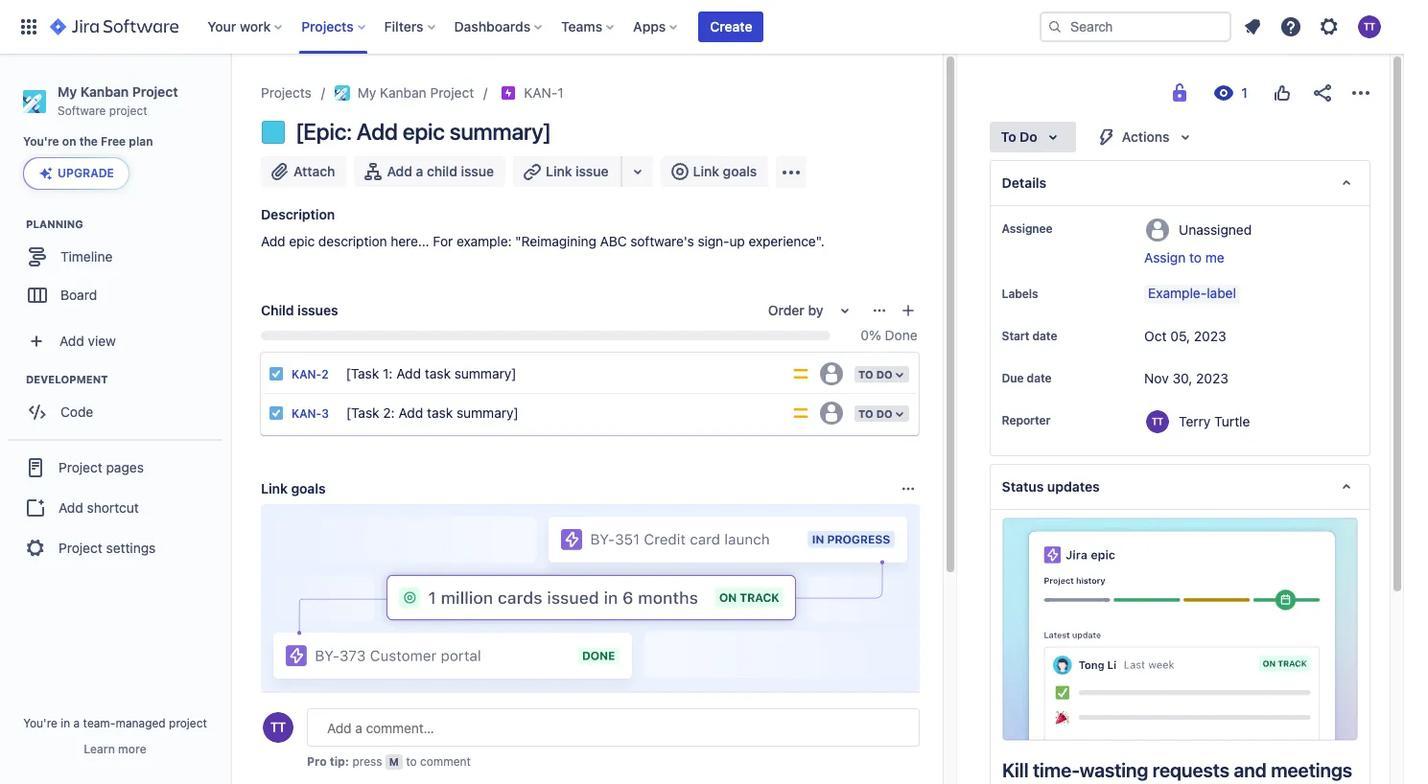 Task type: locate. For each thing, give the bounding box(es) containing it.
for
[[433, 233, 453, 249]]

a left the child
[[416, 163, 424, 179]]

apps
[[633, 18, 666, 35]]

projects up edit color, teal selected "image"
[[261, 84, 312, 101]]

a
[[416, 163, 424, 179], [74, 717, 80, 731]]

link issue
[[546, 163, 609, 179]]

planning image
[[3, 213, 26, 236]]

summary] inside 'link'
[[457, 404, 519, 421]]

task for 1:
[[425, 365, 451, 381]]

add a child issue button
[[355, 156, 506, 187]]

link goals down kan-3
[[261, 481, 326, 497]]

0 vertical spatial kan-
[[524, 84, 558, 101]]

kan-2
[[292, 367, 329, 382]]

0 horizontal spatial epic
[[289, 233, 315, 249]]

to
[[1190, 249, 1202, 266], [406, 755, 417, 770]]

kanban up software
[[80, 83, 129, 100]]

task up "[task 2: add task summary]"
[[425, 365, 451, 381]]

1 horizontal spatial goals
[[723, 163, 757, 179]]

kan- left the copy link to issue image
[[524, 84, 558, 101]]

projects up "my kanban project" icon
[[302, 18, 354, 35]]

1 vertical spatial 2023
[[1197, 370, 1229, 387]]

1 [task from the top
[[346, 365, 379, 381]]

issue type: task image left kan-3
[[269, 406, 284, 421]]

you're for you're in a team-managed project
[[23, 717, 57, 731]]

1 horizontal spatial my
[[358, 84, 376, 101]]

kanban inside my kanban project software project
[[80, 83, 129, 100]]

1 horizontal spatial project
[[169, 717, 207, 731]]

date right start
[[1033, 329, 1058, 344]]

summary] down 'epic' image
[[450, 118, 552, 145]]

0 horizontal spatial issue
[[461, 163, 494, 179]]

2023 for oct 05, 2023
[[1194, 328, 1227, 344]]

2:
[[383, 404, 395, 421]]

comment
[[420, 755, 471, 770]]

kan- up kan-3 link
[[292, 367, 322, 382]]

0 horizontal spatial link goals
[[261, 481, 326, 497]]

issue type: task image
[[269, 367, 284, 382], [269, 406, 284, 421]]

link inside button
[[693, 163, 720, 179]]

my for my kanban project software project
[[58, 83, 77, 100]]

you're for you're on the free plan
[[23, 135, 59, 149]]

dashboards
[[454, 18, 531, 35]]

1 vertical spatial epic
[[289, 233, 315, 249]]

1 horizontal spatial issue
[[576, 163, 609, 179]]

project up plan
[[109, 103, 147, 118]]

filters
[[384, 18, 424, 35]]

development group
[[10, 373, 229, 438]]

experience".
[[749, 233, 825, 249]]

my kanban project link
[[335, 82, 474, 105]]

3
[[322, 407, 329, 421]]

plan
[[129, 135, 153, 149]]

0 horizontal spatial kanban
[[80, 83, 129, 100]]

issue type: task image for [task 2: add task summary]
[[269, 406, 284, 421]]

summary] down the [task 1: add task summary]
[[457, 404, 519, 421]]

0 vertical spatial [task
[[346, 365, 379, 381]]

kan- for 3
[[292, 407, 322, 421]]

1 vertical spatial task
[[427, 404, 453, 421]]

development image
[[3, 369, 26, 392]]

1 vertical spatial link goals
[[261, 481, 326, 497]]

task inside 'link'
[[427, 404, 453, 421]]

2023
[[1194, 328, 1227, 344], [1197, 370, 1229, 387]]

work
[[240, 18, 271, 35]]

1 issue type: task image from the top
[[269, 367, 284, 382]]

child issues
[[261, 302, 338, 319]]

1 vertical spatial goals
[[291, 481, 326, 497]]

example-
[[1149, 285, 1207, 301]]

add left shortcut
[[59, 500, 83, 516]]

0 horizontal spatial a
[[74, 717, 80, 731]]

project
[[109, 103, 147, 118], [169, 717, 207, 731]]

date for oct 05, 2023
[[1033, 329, 1058, 344]]

project inside my kanban project software project
[[132, 83, 178, 100]]

start date
[[1002, 329, 1058, 344]]

priority: medium image
[[792, 404, 811, 423]]

due
[[1002, 371, 1024, 386]]

nov 30, 2023
[[1145, 370, 1229, 387]]

2 you're from the top
[[23, 717, 57, 731]]

0 vertical spatial a
[[416, 163, 424, 179]]

priority: medium image
[[792, 365, 811, 384]]

sign-
[[698, 233, 730, 249]]

0 vertical spatial task
[[425, 365, 451, 381]]

me
[[1206, 249, 1225, 266]]

0 vertical spatial issue type: task image
[[269, 367, 284, 382]]

add left the view
[[59, 333, 84, 349]]

example-label link
[[1145, 285, 1241, 304]]

project up [epic: add epic summary] at the top left of page
[[430, 84, 474, 101]]

1 vertical spatial date
[[1027, 371, 1052, 386]]

1 horizontal spatial link goals
[[693, 163, 757, 179]]

description
[[319, 233, 387, 249]]

project pages
[[59, 460, 144, 476]]

my inside "link"
[[358, 84, 376, 101]]

0 horizontal spatial project
[[109, 103, 147, 118]]

updates
[[1048, 479, 1100, 495]]

0 vertical spatial 2023
[[1194, 328, 1227, 344]]

appswitcher icon image
[[17, 15, 40, 38]]

to left me
[[1190, 249, 1202, 266]]

order
[[768, 302, 805, 319]]

1 horizontal spatial kanban
[[380, 84, 427, 101]]

[task inside [task 1: add task summary] link
[[346, 365, 379, 381]]

help image
[[1280, 15, 1303, 38]]

to inside button
[[1190, 249, 1202, 266]]

2023 for nov 30, 2023
[[1197, 370, 1229, 387]]

0
[[861, 327, 869, 344]]

summary] up "[task 2: add task summary]"
[[455, 365, 517, 381]]

assignee
[[1002, 222, 1053, 236]]

1 vertical spatial [task
[[346, 404, 380, 421]]

status
[[1002, 479, 1044, 495]]

issue
[[461, 163, 494, 179], [576, 163, 609, 179]]

link web pages and more image
[[626, 160, 649, 183]]

1 vertical spatial kan-
[[292, 367, 322, 382]]

project up plan
[[132, 83, 178, 100]]

1 vertical spatial issue type: task image
[[269, 406, 284, 421]]

board
[[60, 287, 97, 303]]

press
[[353, 755, 382, 770]]

add right 2:
[[399, 404, 423, 421]]

1
[[558, 84, 564, 101]]

1 vertical spatial you're
[[23, 717, 57, 731]]

1 vertical spatial project
[[169, 717, 207, 731]]

upgrade button
[[24, 159, 129, 189]]

jira software image
[[50, 15, 179, 38], [50, 15, 179, 38]]

copy link to issue image
[[560, 84, 575, 100]]

0 vertical spatial link goals
[[693, 163, 757, 179]]

1 you're from the top
[[23, 135, 59, 149]]

link for link issue "button"
[[546, 163, 572, 179]]

sidebar navigation image
[[209, 77, 251, 115]]

1 horizontal spatial link
[[546, 163, 572, 179]]

to do button
[[990, 122, 1076, 153]]

status updates
[[1002, 479, 1100, 495]]

task down the [task 1: add task summary]
[[427, 404, 453, 421]]

kanban
[[80, 83, 129, 100], [380, 84, 427, 101]]

link goals right link goals icon
[[693, 163, 757, 179]]

kanban up [epic: add epic summary] at the top left of page
[[380, 84, 427, 101]]

done
[[885, 327, 918, 344]]

2 issue type: task image from the top
[[269, 406, 284, 421]]

projects
[[302, 18, 354, 35], [261, 84, 312, 101]]

banner
[[0, 0, 1405, 54]]

issue inside button
[[461, 163, 494, 179]]

code link
[[10, 394, 221, 432]]

2 [task from the top
[[346, 404, 380, 421]]

settings image
[[1318, 15, 1341, 38]]

free
[[101, 135, 126, 149]]

project right the managed
[[169, 717, 207, 731]]

issue type: task image left kan-2
[[269, 367, 284, 382]]

2023 right 05,
[[1194, 328, 1227, 344]]

status updates element
[[990, 464, 1371, 510]]

kan- down kan-2 link
[[292, 407, 322, 421]]

link goals image
[[668, 160, 691, 183]]

you're left on
[[23, 135, 59, 149]]

my kanban project image
[[335, 85, 350, 101]]

1 vertical spatial projects
[[261, 84, 312, 101]]

0 vertical spatial date
[[1033, 329, 1058, 344]]

1 vertical spatial to
[[406, 755, 417, 770]]

2 horizontal spatial link
[[693, 163, 720, 179]]

0 vertical spatial summary]
[[450, 118, 552, 145]]

0 vertical spatial to
[[1190, 249, 1202, 266]]

labels
[[1002, 287, 1039, 301]]

teams button
[[556, 12, 622, 42]]

kanban inside "link"
[[380, 84, 427, 101]]

epic down my kanban project on the left of the page
[[403, 118, 445, 145]]

[task left 1:
[[346, 365, 379, 381]]

create button
[[699, 12, 764, 42]]

2 issue from the left
[[576, 163, 609, 179]]

kan-3
[[292, 407, 329, 421]]

assign to me
[[1145, 249, 1225, 266]]

add down 'my kanban project' "link"
[[357, 118, 398, 145]]

kan-1
[[524, 84, 564, 101]]

0 vertical spatial goals
[[723, 163, 757, 179]]

1 issue from the left
[[461, 163, 494, 179]]

2 vertical spatial kan-
[[292, 407, 322, 421]]

actions button
[[1084, 122, 1209, 153]]

2023 right 30, in the right of the page
[[1197, 370, 1229, 387]]

add inside 'link'
[[399, 404, 423, 421]]

my up software
[[58, 83, 77, 100]]

1 horizontal spatial epic
[[403, 118, 445, 145]]

issue right the child
[[461, 163, 494, 179]]

add a child issue
[[387, 163, 494, 179]]

Add a comment… field
[[307, 709, 920, 747]]

view
[[88, 333, 116, 349]]

0 vertical spatial project
[[109, 103, 147, 118]]

tip:
[[330, 755, 349, 770]]

[task left 2:
[[346, 404, 380, 421]]

project settings
[[59, 540, 156, 556]]

1 horizontal spatial a
[[416, 163, 424, 179]]

by
[[808, 302, 824, 319]]

summary] for [task 2: add task summary]
[[457, 404, 519, 421]]

example-label
[[1149, 285, 1237, 301]]

0 % done
[[861, 327, 918, 344]]

edit color, teal selected image
[[262, 121, 285, 144]]

my inside my kanban project software project
[[58, 83, 77, 100]]

project down add shortcut
[[59, 540, 102, 556]]

"reimagining
[[515, 233, 597, 249]]

link inside "button"
[[546, 163, 572, 179]]

to right m
[[406, 755, 417, 770]]

date for nov 30, 2023
[[1027, 371, 1052, 386]]

[task inside 'link'
[[346, 404, 380, 421]]

project inside "link"
[[430, 84, 474, 101]]

projects inside dropdown button
[[302, 18, 354, 35]]

team-
[[83, 717, 116, 731]]

0 vertical spatial projects
[[302, 18, 354, 35]]

issues
[[298, 302, 338, 319]]

attach button
[[261, 156, 347, 187]]

0 vertical spatial you're
[[23, 135, 59, 149]]

you're left in
[[23, 717, 57, 731]]

date
[[1033, 329, 1058, 344], [1027, 371, 1052, 386]]

date right due
[[1027, 371, 1052, 386]]

issue left link web pages and more icon
[[576, 163, 609, 179]]

goals down kan-3
[[291, 481, 326, 497]]

epic down description
[[289, 233, 315, 249]]

development
[[26, 374, 108, 386]]

1 vertical spatial a
[[74, 717, 80, 731]]

group
[[8, 440, 223, 576]]

[task
[[346, 365, 379, 381], [346, 404, 380, 421]]

learn more button
[[84, 743, 146, 758]]

group containing project pages
[[8, 440, 223, 576]]

my kanban project
[[358, 84, 474, 101]]

my right "my kanban project" icon
[[358, 84, 376, 101]]

1 horizontal spatial to
[[1190, 249, 1202, 266]]

a right in
[[74, 717, 80, 731]]

kan-
[[524, 84, 558, 101], [292, 367, 322, 382], [292, 407, 322, 421]]

2 vertical spatial summary]
[[457, 404, 519, 421]]

goals left add app image
[[723, 163, 757, 179]]

0 horizontal spatial my
[[58, 83, 77, 100]]

1 vertical spatial summary]
[[455, 365, 517, 381]]



Task type: vqa. For each thing, say whether or not it's contained in the screenshot.
the right Link
yes



Task type: describe. For each thing, give the bounding box(es) containing it.
pages
[[106, 460, 144, 476]]

kan- for 2
[[292, 367, 322, 382]]

kanban for my kanban project
[[380, 84, 427, 101]]

on
[[62, 135, 76, 149]]

start
[[1002, 329, 1030, 344]]

%
[[869, 327, 882, 344]]

banner containing your work
[[0, 0, 1405, 54]]

add inside group
[[59, 500, 83, 516]]

description
[[261, 206, 335, 223]]

[task for [task 2: add task summary]
[[346, 404, 380, 421]]

create
[[710, 18, 753, 35]]

details element
[[990, 160, 1371, 206]]

here...
[[391, 233, 430, 249]]

[task 2: add task summary]
[[346, 404, 519, 421]]

[task for [task 1: add task summary]
[[346, 365, 379, 381]]

add right 1:
[[397, 365, 421, 381]]

actions
[[1122, 129, 1170, 145]]

teams
[[561, 18, 603, 35]]

kan-2 link
[[292, 367, 329, 382]]

child
[[261, 302, 294, 319]]

your work button
[[202, 12, 290, 42]]

pro
[[307, 755, 327, 770]]

my for my kanban project
[[358, 84, 376, 101]]

project inside my kanban project software project
[[109, 103, 147, 118]]

dashboards button
[[449, 12, 550, 42]]

in
[[61, 717, 70, 731]]

05,
[[1171, 328, 1191, 344]]

details
[[1002, 175, 1047, 191]]

vote options: no one has voted for this issue yet. image
[[1271, 82, 1294, 105]]

actions image
[[1350, 82, 1373, 105]]

the
[[79, 135, 98, 149]]

you're on the free plan
[[23, 135, 153, 149]]

link for link goals button
[[693, 163, 720, 179]]

planning
[[26, 218, 83, 231]]

[task 1: add task summary] link
[[338, 355, 784, 393]]

create child image
[[901, 303, 916, 319]]

timeline link
[[10, 238, 221, 277]]

issue type: task image for [task 1: add task summary]
[[269, 367, 284, 382]]

link issue button
[[513, 156, 622, 187]]

link goals inside button
[[693, 163, 757, 179]]

unassigned
[[1179, 221, 1252, 237]]

your profile and settings image
[[1359, 15, 1382, 38]]

abc
[[600, 233, 627, 249]]

assign to me button
[[1145, 249, 1351, 268]]

projects for "projects" dropdown button
[[302, 18, 354, 35]]

issue inside "button"
[[576, 163, 609, 179]]

nov
[[1145, 370, 1169, 387]]

1:
[[383, 365, 393, 381]]

you're in a team-managed project
[[23, 717, 207, 731]]

planning group
[[10, 217, 229, 321]]

attach
[[294, 163, 335, 179]]

epic image
[[501, 85, 516, 101]]

add inside dropdown button
[[59, 333, 84, 349]]

m
[[389, 756, 399, 769]]

assign
[[1145, 249, 1186, 266]]

order by button
[[757, 296, 868, 326]]

timeline
[[60, 248, 113, 265]]

oct
[[1145, 328, 1167, 344]]

your work
[[207, 18, 271, 35]]

projects for projects 'link'
[[261, 84, 312, 101]]

software
[[58, 103, 106, 118]]

order by
[[768, 302, 824, 319]]

add down description
[[261, 233, 286, 249]]

upgrade
[[58, 166, 114, 181]]

[epic:
[[296, 118, 352, 145]]

kan-1 link
[[524, 82, 564, 105]]

add epic description here... for example: "reimagining abc software's sign-up experience".
[[261, 233, 825, 249]]

add app image
[[780, 161, 803, 184]]

shortcut
[[87, 500, 139, 516]]

to do
[[1001, 129, 1038, 145]]

project up add shortcut
[[59, 460, 102, 476]]

[task 1: add task summary]
[[346, 365, 517, 381]]

search image
[[1048, 19, 1063, 35]]

projects link
[[261, 82, 312, 105]]

profile image of terry turtle image
[[263, 713, 294, 744]]

your
[[207, 18, 236, 35]]

task for 2:
[[427, 404, 453, 421]]

0 horizontal spatial to
[[406, 755, 417, 770]]

due date
[[1002, 371, 1052, 386]]

add shortcut button
[[8, 490, 223, 528]]

kanban for my kanban project software project
[[80, 83, 129, 100]]

kan- for 1
[[524, 84, 558, 101]]

pro tip: press m to comment
[[307, 755, 471, 770]]

30,
[[1173, 370, 1193, 387]]

managed
[[116, 717, 166, 731]]

0 horizontal spatial link
[[261, 481, 288, 497]]

projects button
[[296, 12, 373, 42]]

learn
[[84, 743, 115, 757]]

0 vertical spatial epic
[[403, 118, 445, 145]]

oct 05, 2023
[[1145, 328, 1227, 344]]

example:
[[457, 233, 512, 249]]

goals inside button
[[723, 163, 757, 179]]

Search field
[[1040, 12, 1232, 42]]

apps button
[[628, 12, 685, 42]]

0 horizontal spatial goals
[[291, 481, 326, 497]]

to
[[1001, 129, 1017, 145]]

filters button
[[379, 12, 443, 42]]

[epic: add epic summary]
[[296, 118, 552, 145]]

a inside button
[[416, 163, 424, 179]]

notifications image
[[1242, 15, 1265, 38]]

code
[[60, 404, 93, 420]]

board link
[[10, 277, 221, 315]]

my kanban project software project
[[58, 83, 178, 118]]

add left the child
[[387, 163, 413, 179]]

summary] for [task 1: add task summary]
[[455, 365, 517, 381]]

label
[[1207, 285, 1237, 301]]

learn more
[[84, 743, 146, 757]]

primary element
[[12, 0, 1040, 54]]

child
[[427, 163, 458, 179]]

link goals button
[[661, 156, 769, 187]]

share image
[[1312, 82, 1335, 105]]

2
[[322, 367, 329, 382]]



